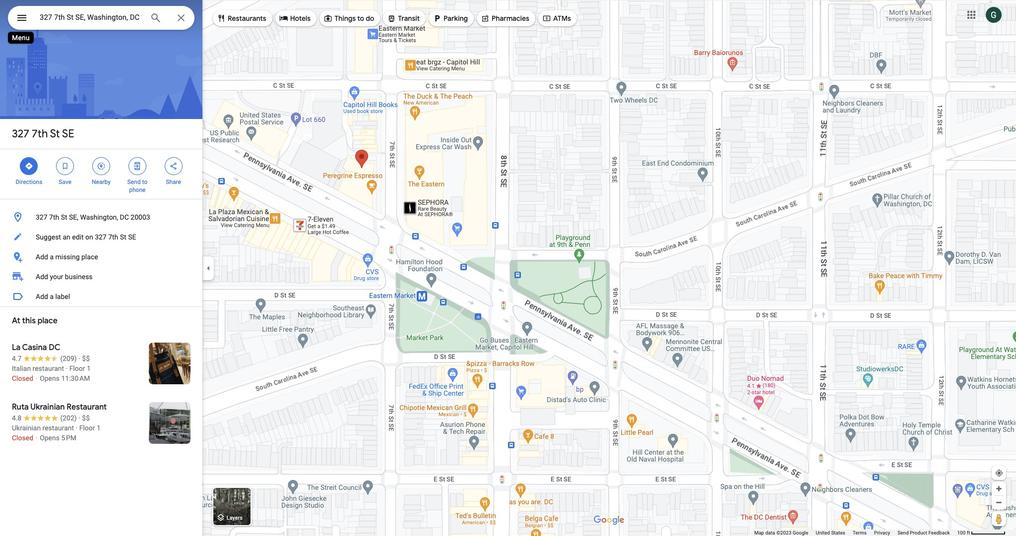 Task type: locate. For each thing, give the bounding box(es) containing it.
to left do
[[358, 14, 364, 23]]

opens left 5 pm
[[40, 434, 60, 442]]

0 vertical spatial 1
[[87, 365, 91, 373]]

ukrainian
[[30, 403, 65, 412], [12, 424, 41, 432]]

add left your at the left
[[36, 273, 48, 281]]

a left label in the bottom of the page
[[50, 293, 54, 301]]

1 vertical spatial send
[[898, 531, 909, 536]]

1 vertical spatial floor
[[79, 424, 95, 432]]

0 vertical spatial · $$
[[78, 355, 90, 363]]

 transit
[[387, 13, 420, 24]]

to up phone
[[142, 179, 147, 186]]

1 for dc
[[87, 365, 91, 373]]

0 horizontal spatial place
[[38, 316, 58, 326]]

suggest
[[36, 233, 61, 241]]


[[481, 13, 490, 24]]

0 vertical spatial se
[[62, 127, 74, 141]]

states
[[832, 531, 846, 536]]

1 down "restaurant"
[[97, 424, 101, 432]]

2 $$ from the top
[[82, 414, 90, 422]]

1 vertical spatial restaurant
[[42, 424, 74, 432]]

⋅
[[35, 375, 38, 383], [35, 434, 38, 442]]

0 horizontal spatial to
[[142, 179, 147, 186]]

se inside button
[[128, 233, 136, 241]]

this
[[22, 316, 36, 326]]

ukrainian down "4.8"
[[12, 424, 41, 432]]

 things to do
[[324, 13, 374, 24]]

on
[[85, 233, 93, 241]]

1 vertical spatial se
[[128, 233, 136, 241]]

edit
[[72, 233, 84, 241]]

actions for 327 7th st se region
[[0, 149, 203, 199]]

2 vertical spatial add
[[36, 293, 48, 301]]

2 vertical spatial 7th
[[108, 233, 118, 241]]

price: moderate image
[[82, 414, 90, 422]]

restaurant down 4.7 stars 209 reviews image
[[33, 365, 64, 373]]

 pharmacies
[[481, 13, 530, 24]]

1 vertical spatial 327
[[36, 213, 47, 221]]

1 down price: moderate image
[[87, 365, 91, 373]]

0 vertical spatial closed
[[12, 375, 33, 383]]

add for add your business
[[36, 273, 48, 281]]

1 horizontal spatial dc
[[120, 213, 129, 221]]

united
[[816, 531, 830, 536]]

add a label
[[36, 293, 70, 301]]

add
[[36, 253, 48, 261], [36, 273, 48, 281], [36, 293, 48, 301]]

dc up 4.7 stars 209 reviews image
[[49, 343, 60, 353]]

send left 'product'
[[898, 531, 909, 536]]

1 vertical spatial $$
[[82, 414, 90, 422]]

⋅ down 4.8 stars 202 reviews image
[[35, 434, 38, 442]]

1 horizontal spatial send
[[898, 531, 909, 536]]

327 7th st se
[[12, 127, 74, 141]]

do
[[366, 14, 374, 23]]

1 vertical spatial opens
[[40, 434, 60, 442]]

opens inside italian restaurant · floor 1 closed ⋅ opens 11:30 am
[[40, 375, 60, 383]]

1 vertical spatial closed
[[12, 434, 33, 442]]

 hotels
[[279, 13, 311, 24]]

ukrainian restaurant · floor 1 closed ⋅ opens 5 pm
[[12, 424, 101, 442]]

add for add a label
[[36, 293, 48, 301]]

2 a from the top
[[50, 293, 54, 301]]

1 add from the top
[[36, 253, 48, 261]]

0 horizontal spatial 7th
[[32, 127, 48, 141]]

suggest an edit on 327 7th st se
[[36, 233, 136, 241]]

opens down 4.7 stars 209 reviews image
[[40, 375, 60, 383]]

$$ down "restaurant"
[[82, 414, 90, 422]]

$$ right (209)
[[82, 355, 90, 363]]


[[433, 13, 442, 24]]

· $$
[[78, 355, 90, 363], [78, 414, 90, 422]]

ft
[[967, 531, 971, 536]]

show your location image
[[995, 469, 1004, 478]]

7th up 
[[32, 127, 48, 141]]

floor inside ukrainian restaurant · floor 1 closed ⋅ opens 5 pm
[[79, 424, 95, 432]]

1 horizontal spatial 327
[[36, 213, 47, 221]]

1 $$ from the top
[[82, 355, 90, 363]]

to inside  things to do
[[358, 14, 364, 23]]

2 opens from the top
[[40, 434, 60, 442]]

dc left '20003'
[[120, 213, 129, 221]]

0 vertical spatial $$
[[82, 355, 90, 363]]

7th
[[32, 127, 48, 141], [49, 213, 59, 221], [108, 233, 118, 241]]

1 inside ukrainian restaurant · floor 1 closed ⋅ opens 5 pm
[[97, 424, 101, 432]]

⋅ down 4.7 stars 209 reviews image
[[35, 375, 38, 383]]

footer
[[755, 530, 958, 537]]

a
[[50, 253, 54, 261], [50, 293, 54, 301]]


[[97, 161, 106, 172]]

(209)
[[60, 355, 77, 363]]

restaurant down (202)
[[42, 424, 74, 432]]


[[61, 161, 70, 172]]

1 vertical spatial add
[[36, 273, 48, 281]]

4.8
[[12, 414, 22, 422]]

0 vertical spatial ⋅
[[35, 375, 38, 383]]

· $$ down "restaurant"
[[78, 414, 90, 422]]

st up save
[[50, 127, 60, 141]]


[[542, 13, 551, 24]]

restaurant for casina
[[33, 365, 64, 373]]

0 vertical spatial floor
[[69, 365, 85, 373]]

1 ⋅ from the top
[[35, 375, 38, 383]]

floor inside italian restaurant · floor 1 closed ⋅ opens 11:30 am
[[69, 365, 85, 373]]

· left price: moderate icon
[[78, 414, 80, 422]]

327 for 327 7th st se, washington, dc 20003
[[36, 213, 47, 221]]

save
[[59, 179, 71, 186]]

closed inside italian restaurant · floor 1 closed ⋅ opens 11:30 am
[[12, 375, 33, 383]]

to inside send to phone
[[142, 179, 147, 186]]

327 up 
[[12, 127, 29, 141]]

0 horizontal spatial 327
[[12, 127, 29, 141]]

1 opens from the top
[[40, 375, 60, 383]]

ruta
[[12, 403, 29, 412]]

1 vertical spatial 7th
[[49, 213, 59, 221]]

dc
[[120, 213, 129, 221], [49, 343, 60, 353]]

· up 5 pm
[[76, 424, 78, 432]]

0 vertical spatial to
[[358, 14, 364, 23]]

· $$ for restaurant
[[78, 414, 90, 422]]

send product feedback
[[898, 531, 950, 536]]

closed down "4.8"
[[12, 434, 33, 442]]

restaurant
[[33, 365, 64, 373], [42, 424, 74, 432]]

opens inside ukrainian restaurant · floor 1 closed ⋅ opens 5 pm
[[40, 434, 60, 442]]

1 for restaurant
[[97, 424, 101, 432]]

1 vertical spatial dc
[[49, 343, 60, 353]]

3 add from the top
[[36, 293, 48, 301]]

add for add a missing place
[[36, 253, 48, 261]]

0 vertical spatial send
[[127, 179, 141, 186]]

2 · $$ from the top
[[78, 414, 90, 422]]

7th inside button
[[49, 213, 59, 221]]

1 · $$ from the top
[[78, 355, 90, 363]]

floor down price: moderate icon
[[79, 424, 95, 432]]

327 7th st se main content
[[0, 0, 203, 537]]

· inside italian restaurant · floor 1 closed ⋅ opens 11:30 am
[[66, 365, 68, 373]]

327 for 327 7th st se
[[12, 127, 29, 141]]

1 vertical spatial ukrainian
[[12, 424, 41, 432]]

0 vertical spatial opens
[[40, 375, 60, 383]]

add down "suggest"
[[36, 253, 48, 261]]

send inside button
[[898, 531, 909, 536]]

0 vertical spatial add
[[36, 253, 48, 261]]

1 vertical spatial · $$
[[78, 414, 90, 422]]

send
[[127, 179, 141, 186], [898, 531, 909, 536]]

se down '20003'
[[128, 233, 136, 241]]

0 vertical spatial restaurant
[[33, 365, 64, 373]]

⋅ for ukrainian
[[35, 434, 38, 442]]

st left se, at the left of the page
[[61, 213, 67, 221]]

2 vertical spatial 327
[[95, 233, 107, 241]]

product
[[910, 531, 928, 536]]

⋅ inside italian restaurant · floor 1 closed ⋅ opens 11:30 am
[[35, 375, 38, 383]]

send up phone
[[127, 179, 141, 186]]

zoom in image
[[996, 485, 1003, 493]]

©2023
[[777, 531, 792, 536]]

a inside button
[[50, 293, 54, 301]]

⋅ inside ukrainian restaurant · floor 1 closed ⋅ opens 5 pm
[[35, 434, 38, 442]]

7th up the "add a missing place" button at the left of the page
[[108, 233, 118, 241]]

to
[[358, 14, 364, 23], [142, 179, 147, 186]]

327 right on
[[95, 233, 107, 241]]

0 vertical spatial place
[[81, 253, 98, 261]]

share
[[166, 179, 181, 186]]

italian
[[12, 365, 31, 373]]

0 horizontal spatial 1
[[87, 365, 91, 373]]

1 horizontal spatial st
[[61, 213, 67, 221]]

closed inside ukrainian restaurant · floor 1 closed ⋅ opens 5 pm
[[12, 434, 33, 442]]

0 vertical spatial a
[[50, 253, 54, 261]]

1 horizontal spatial 7th
[[49, 213, 59, 221]]

None field
[[40, 11, 142, 23]]

a for label
[[50, 293, 54, 301]]

your
[[50, 273, 63, 281]]

1 vertical spatial ⋅
[[35, 434, 38, 442]]

se,
[[69, 213, 78, 221]]

send inside send to phone
[[127, 179, 141, 186]]

restaurant inside ukrainian restaurant · floor 1 closed ⋅ opens 5 pm
[[42, 424, 74, 432]]

327 inside button
[[95, 233, 107, 241]]

closed
[[12, 375, 33, 383], [12, 434, 33, 442]]

st
[[50, 127, 60, 141], [61, 213, 67, 221], [120, 233, 126, 241]]

st up the "add a missing place" button at the left of the page
[[120, 233, 126, 241]]

1 vertical spatial 1
[[97, 424, 101, 432]]

20003
[[131, 213, 150, 221]]

map data ©2023 google
[[755, 531, 809, 536]]

· $$ for dc
[[78, 355, 90, 363]]

restaurant for ukrainian
[[42, 424, 74, 432]]

0 horizontal spatial se
[[62, 127, 74, 141]]

0 vertical spatial 7th
[[32, 127, 48, 141]]

327 7th St SE, Washington, DC 20003 field
[[8, 6, 195, 30]]

327 up "suggest"
[[36, 213, 47, 221]]

st inside button
[[61, 213, 67, 221]]

0 vertical spatial dc
[[120, 213, 129, 221]]

0 vertical spatial st
[[50, 127, 60, 141]]

2 ⋅ from the top
[[35, 434, 38, 442]]

327 inside button
[[36, 213, 47, 221]]

floor up 11:30 am
[[69, 365, 85, 373]]

data
[[766, 531, 776, 536]]

2 horizontal spatial st
[[120, 233, 126, 241]]

add inside button
[[36, 293, 48, 301]]

1 closed from the top
[[12, 375, 33, 383]]

1 horizontal spatial place
[[81, 253, 98, 261]]

opens
[[40, 375, 60, 383], [40, 434, 60, 442]]

privacy
[[875, 531, 891, 536]]

google
[[793, 531, 809, 536]]

add your business link
[[0, 267, 203, 287]]

1 inside italian restaurant · floor 1 closed ⋅ opens 11:30 am
[[87, 365, 91, 373]]

2 add from the top
[[36, 273, 48, 281]]

an
[[63, 233, 70, 241]]

1 vertical spatial st
[[61, 213, 67, 221]]

google maps element
[[0, 0, 1017, 537]]

1 a from the top
[[50, 253, 54, 261]]

closed for la
[[12, 375, 33, 383]]

add left label in the bottom of the page
[[36, 293, 48, 301]]

2 horizontal spatial 7th
[[108, 233, 118, 241]]

4.7 stars 209 reviews image
[[12, 354, 77, 364]]

2 horizontal spatial 327
[[95, 233, 107, 241]]

· down (209)
[[66, 365, 68, 373]]

1 horizontal spatial 1
[[97, 424, 101, 432]]

$$
[[82, 355, 90, 363], [82, 414, 90, 422]]

place right this
[[38, 316, 58, 326]]

7th left se, at the left of the page
[[49, 213, 59, 221]]

·
[[78, 355, 80, 363], [66, 365, 68, 373], [78, 414, 80, 422], [76, 424, 78, 432]]

ukrainian up 4.8 stars 202 reviews image
[[30, 403, 65, 412]]

 atms
[[542, 13, 571, 24]]

2 closed from the top
[[12, 434, 33, 442]]

 search field
[[8, 6, 195, 32]]

· $$ right (209)
[[78, 355, 90, 363]]

1 vertical spatial to
[[142, 179, 147, 186]]

restaurant inside italian restaurant · floor 1 closed ⋅ opens 11:30 am
[[33, 365, 64, 373]]

1 vertical spatial a
[[50, 293, 54, 301]]

1 horizontal spatial se
[[128, 233, 136, 241]]

0 horizontal spatial st
[[50, 127, 60, 141]]

price: moderate image
[[82, 355, 90, 363]]

1
[[87, 365, 91, 373], [97, 424, 101, 432]]

a inside button
[[50, 253, 54, 261]]

se up 
[[62, 127, 74, 141]]

2 vertical spatial st
[[120, 233, 126, 241]]

a left missing
[[50, 253, 54, 261]]

add inside button
[[36, 253, 48, 261]]

0 vertical spatial 327
[[12, 127, 29, 141]]


[[217, 13, 226, 24]]

0 horizontal spatial send
[[127, 179, 141, 186]]

footer containing map data ©2023 google
[[755, 530, 958, 537]]

327
[[12, 127, 29, 141], [36, 213, 47, 221], [95, 233, 107, 241]]

1 vertical spatial place
[[38, 316, 58, 326]]

place down on
[[81, 253, 98, 261]]

1 horizontal spatial to
[[358, 14, 364, 23]]

closed down italian at the left of page
[[12, 375, 33, 383]]



Task type: vqa. For each thing, say whether or not it's contained in the screenshot.
Send Product Feedback
yes



Task type: describe. For each thing, give the bounding box(es) containing it.
nearby
[[92, 179, 111, 186]]

7th for se
[[32, 127, 48, 141]]

pharmacies
[[492, 14, 530, 23]]

place inside button
[[81, 253, 98, 261]]

collapse side panel image
[[203, 263, 214, 274]]

la casina dc
[[12, 343, 60, 353]]

4.7
[[12, 355, 22, 363]]

(202)
[[60, 414, 77, 422]]

send to phone
[[127, 179, 147, 194]]

casina
[[22, 343, 47, 353]]

things
[[335, 14, 356, 23]]

add a missing place button
[[0, 247, 203, 267]]

a for missing
[[50, 253, 54, 261]]

business
[[65, 273, 93, 281]]

washington,
[[80, 213, 118, 221]]

0 vertical spatial ukrainian
[[30, 403, 65, 412]]

closed for ruta
[[12, 434, 33, 442]]

⋅ for casina
[[35, 375, 38, 383]]

restaurant
[[67, 403, 107, 412]]

terms
[[853, 531, 867, 536]]


[[169, 161, 178, 172]]

· inside ukrainian restaurant · floor 1 closed ⋅ opens 5 pm
[[76, 424, 78, 432]]


[[387, 13, 396, 24]]

directions
[[16, 179, 42, 186]]

suggest an edit on 327 7th st se button
[[0, 227, 203, 247]]

0 horizontal spatial dc
[[49, 343, 60, 353]]

send for send product feedback
[[898, 531, 909, 536]]

missing
[[55, 253, 80, 261]]

 button
[[8, 6, 36, 32]]

show street view coverage image
[[992, 512, 1007, 527]]

at this place
[[12, 316, 58, 326]]

at
[[12, 316, 20, 326]]

4.8 stars 202 reviews image
[[12, 413, 77, 423]]

floor for ruta ukrainian restaurant
[[79, 424, 95, 432]]

$$ for dc
[[82, 355, 90, 363]]


[[324, 13, 333, 24]]

opens for casina
[[40, 375, 60, 383]]

none field inside 327 7th st se, washington, dc 20003 field
[[40, 11, 142, 23]]

 parking
[[433, 13, 468, 24]]

google account: greg robinson  
(robinsongreg175@gmail.com) image
[[986, 7, 1002, 23]]

terms button
[[853, 530, 867, 537]]

st for se,
[[61, 213, 67, 221]]

phone
[[129, 187, 146, 194]]


[[25, 161, 33, 172]]

add a label button
[[0, 287, 203, 307]]

united states button
[[816, 530, 846, 537]]

floor for la casina dc
[[69, 365, 85, 373]]

add your business
[[36, 273, 93, 281]]

privacy button
[[875, 530, 891, 537]]

atms
[[553, 14, 571, 23]]

opens for ukrainian
[[40, 434, 60, 442]]

send product feedback button
[[898, 530, 950, 537]]

feedback
[[929, 531, 950, 536]]

100
[[958, 531, 966, 536]]


[[133, 161, 142, 172]]


[[16, 11, 28, 25]]

100 ft button
[[958, 531, 1006, 536]]

st for se
[[50, 127, 60, 141]]

send for send to phone
[[127, 179, 141, 186]]

 restaurants
[[217, 13, 266, 24]]

5 pm
[[61, 434, 76, 442]]

restaurants
[[228, 14, 266, 23]]

add a missing place
[[36, 253, 98, 261]]


[[279, 13, 288, 24]]

11:30 am
[[61, 375, 90, 383]]

transit
[[398, 14, 420, 23]]

italian restaurant · floor 1 closed ⋅ opens 11:30 am
[[12, 365, 91, 383]]

7th inside button
[[108, 233, 118, 241]]

7th for se,
[[49, 213, 59, 221]]

100 ft
[[958, 531, 971, 536]]

label
[[55, 293, 70, 301]]

united states
[[816, 531, 846, 536]]

· left price: moderate image
[[78, 355, 80, 363]]

map
[[755, 531, 765, 536]]

st inside button
[[120, 233, 126, 241]]

footer inside google maps element
[[755, 530, 958, 537]]

ukrainian inside ukrainian restaurant · floor 1 closed ⋅ opens 5 pm
[[12, 424, 41, 432]]

hotels
[[290, 14, 311, 23]]

ruta ukrainian restaurant
[[12, 403, 107, 412]]

parking
[[444, 14, 468, 23]]

$$ for restaurant
[[82, 414, 90, 422]]

dc inside button
[[120, 213, 129, 221]]

la
[[12, 343, 20, 353]]

zoom out image
[[996, 499, 1003, 507]]

327 7th st se, washington, dc 20003 button
[[0, 207, 203, 227]]

327 7th st se, washington, dc 20003
[[36, 213, 150, 221]]

layers
[[227, 515, 243, 522]]



